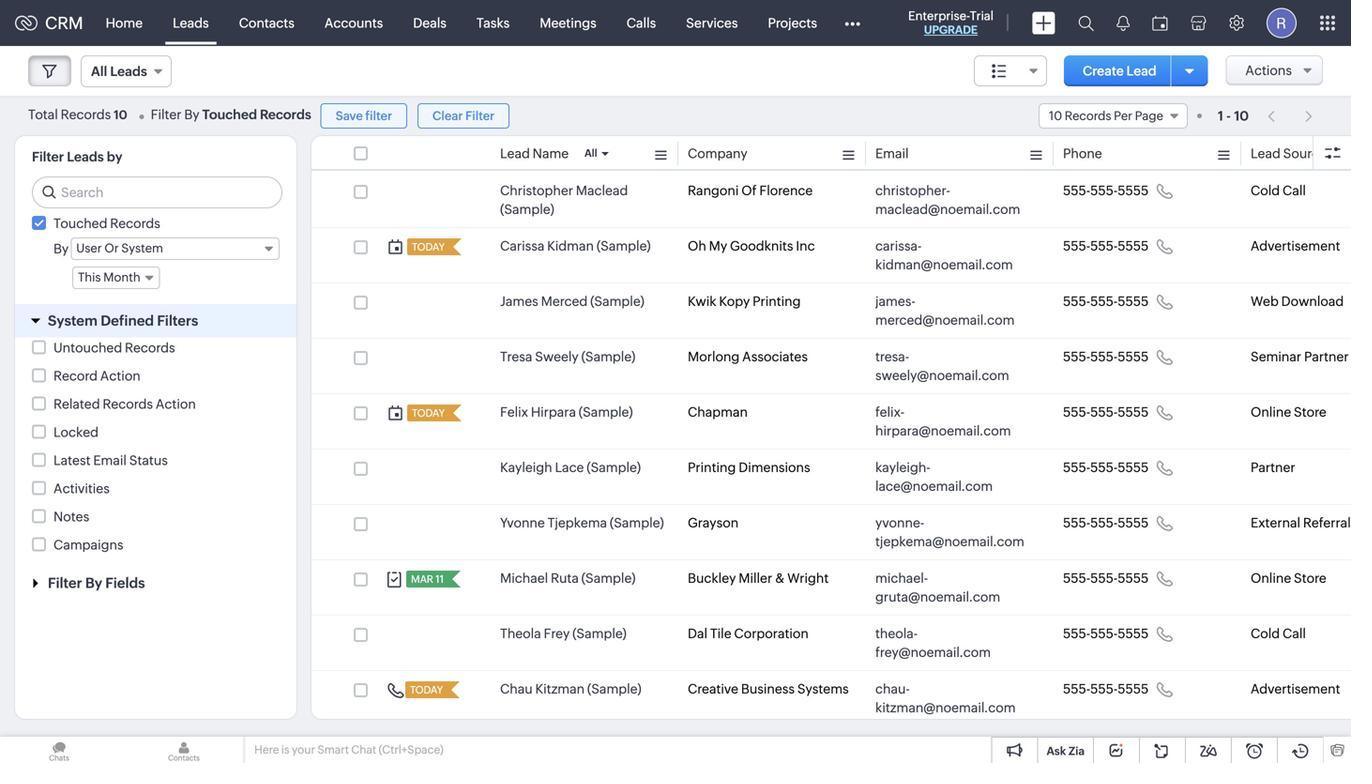 Task type: locate. For each thing, give the bounding box(es) containing it.
actions
[[1246, 63, 1293, 78]]

0 vertical spatial partner
[[1305, 349, 1350, 364]]

0 vertical spatial online store
[[1252, 405, 1327, 420]]

2 online from the top
[[1252, 571, 1292, 586]]

(sample) inside 'link'
[[582, 571, 636, 586]]

system right or
[[121, 241, 163, 255]]

1 horizontal spatial action
[[156, 397, 196, 412]]

by left fields
[[85, 575, 102, 591]]

all leads
[[91, 64, 147, 79]]

deals
[[413, 15, 447, 31]]

systems
[[798, 682, 849, 697]]

store for felix- hirpara@noemail.com
[[1295, 405, 1327, 420]]

records for total records 10
[[61, 107, 111, 122]]

(sample) right kitzman
[[588, 682, 642, 697]]

5555 for carissa- kidman@noemail.com
[[1118, 238, 1149, 253]]

calls
[[627, 15, 656, 31]]

555-555-5555 for yvonne- tjepkema@noemail.com
[[1064, 515, 1149, 530]]

gruta@noemail.com
[[876, 590, 1001, 605]]

0 vertical spatial advertisement
[[1252, 238, 1341, 253]]

10 inside total records 10
[[114, 108, 127, 122]]

0 vertical spatial all
[[91, 64, 107, 79]]

9 555-555-5555 from the top
[[1064, 626, 1149, 641]]

today link for carissa
[[407, 238, 447, 255]]

filter inside dropdown button
[[48, 575, 82, 591]]

search element
[[1067, 0, 1106, 46]]

2 vertical spatial today link
[[406, 682, 445, 699]]

maclead@noemail.com
[[876, 202, 1021, 217]]

row group containing christopher maclead (sample)
[[312, 173, 1352, 727]]

records left "per"
[[1065, 109, 1112, 123]]

1 vertical spatial leads
[[110, 64, 147, 79]]

2 555-555-5555 from the top
[[1064, 238, 1149, 253]]

email
[[876, 146, 909, 161], [93, 453, 127, 468]]

filter right clear
[[466, 109, 495, 123]]

felix
[[500, 405, 529, 420]]

lead left the source
[[1252, 146, 1281, 161]]

christopher maclead (sample)
[[500, 183, 628, 217]]

filter for filter by touched records
[[151, 107, 182, 122]]

(sample) for tresa sweely (sample)
[[582, 349, 636, 364]]

7 5555 from the top
[[1118, 515, 1149, 530]]

morlong
[[688, 349, 740, 364]]

yvonne- tjepkema@noemail.com link
[[876, 514, 1026, 551]]

online
[[1252, 405, 1292, 420], [1252, 571, 1292, 586]]

0 vertical spatial call
[[1283, 183, 1307, 198]]

profile element
[[1256, 0, 1309, 46]]

1 horizontal spatial lead
[[1127, 63, 1157, 78]]

row group
[[312, 173, 1352, 727]]

partner
[[1305, 349, 1350, 364], [1252, 460, 1296, 475]]

1
[[1219, 108, 1224, 123]]

leads link
[[158, 0, 224, 46]]

1 vertical spatial store
[[1295, 571, 1327, 586]]

0 horizontal spatial system
[[48, 313, 98, 329]]

page
[[1136, 109, 1164, 123]]

(sample) right frey
[[573, 626, 627, 641]]

by left user
[[54, 241, 69, 256]]

kayleigh lace (sample) link
[[500, 458, 641, 477]]

lead right "create"
[[1127, 63, 1157, 78]]

555-555-5555 for carissa- kidman@noemail.com
[[1064, 238, 1149, 253]]

referral
[[1304, 515, 1352, 530]]

1 vertical spatial online
[[1252, 571, 1292, 586]]

0 vertical spatial cold call
[[1252, 183, 1307, 198]]

yvonne- tjepkema@noemail.com
[[876, 515, 1025, 549]]

mar
[[411, 574, 434, 585]]

0 vertical spatial online
[[1252, 405, 1292, 420]]

activities
[[54, 481, 110, 496]]

9 5555 from the top
[[1118, 626, 1149, 641]]

0 horizontal spatial partner
[[1252, 460, 1296, 475]]

555-555-5555 for tresa- sweely@noemail.com
[[1064, 349, 1149, 364]]

0 vertical spatial by
[[184, 107, 200, 122]]

5 555-555-5555 from the top
[[1064, 405, 1149, 420]]

None field
[[975, 55, 1048, 86]]

4 555-555-5555 from the top
[[1064, 349, 1149, 364]]

0 horizontal spatial 10
[[114, 108, 127, 122]]

store down seminar partner on the top of page
[[1295, 405, 1327, 420]]

online store
[[1252, 405, 1327, 420], [1252, 571, 1327, 586]]

calls link
[[612, 0, 672, 46]]

contacts
[[239, 15, 295, 31]]

1 horizontal spatial leads
[[110, 64, 147, 79]]

create menu element
[[1021, 0, 1067, 46]]

all for all leads
[[91, 64, 107, 79]]

leads inside field
[[110, 64, 147, 79]]

10 for 1 - 10
[[1235, 108, 1250, 123]]

today for chau kitzman (sample)
[[410, 684, 443, 696]]

(sample) right ruta
[[582, 571, 636, 586]]

5555 for christopher- maclead@noemail.com
[[1118, 183, 1149, 198]]

10 records per page
[[1050, 109, 1164, 123]]

by for filter by touched records
[[184, 107, 200, 122]]

1 vertical spatial online store
[[1252, 571, 1327, 586]]

tjepkema@noemail.com
[[876, 534, 1025, 549]]

(sample) for theola frey (sample)
[[573, 626, 627, 641]]

all up total records 10
[[91, 64, 107, 79]]

leads
[[173, 15, 209, 31], [110, 64, 147, 79], [67, 149, 104, 164]]

web download
[[1252, 294, 1345, 309]]

0 vertical spatial touched
[[202, 107, 257, 122]]

All Leads field
[[81, 55, 172, 87]]

0 horizontal spatial leads
[[67, 149, 104, 164]]

1 horizontal spatial system
[[121, 241, 163, 255]]

0 vertical spatial store
[[1295, 405, 1327, 420]]

555-555-5555 for james- merced@noemail.com
[[1064, 294, 1149, 309]]

1 vertical spatial cold
[[1252, 626, 1281, 641]]

cold call
[[1252, 183, 1307, 198], [1252, 626, 1307, 641]]

6 555-555-5555 from the top
[[1064, 460, 1149, 475]]

1 vertical spatial today link
[[407, 405, 447, 422]]

0 horizontal spatial email
[[93, 453, 127, 468]]

(sample) right hirpara
[[579, 405, 633, 420]]

hirpara
[[531, 405, 576, 420]]

leads left by
[[67, 149, 104, 164]]

1 online store from the top
[[1252, 405, 1327, 420]]

rangoni of florence
[[688, 183, 813, 198]]

leads right "home" link
[[173, 15, 209, 31]]

5 5555 from the top
[[1118, 405, 1149, 420]]

logo image
[[15, 15, 38, 31]]

cold for christopher- maclead@noemail.com
[[1252, 183, 1281, 198]]

today for carissa kidman (sample)
[[412, 241, 445, 253]]

records left save
[[260, 107, 312, 122]]

printing right kopy at the right of page
[[753, 294, 801, 309]]

create
[[1083, 63, 1125, 78]]

1 horizontal spatial printing
[[753, 294, 801, 309]]

lace@noemail.com
[[876, 479, 993, 494]]

2 vertical spatial today
[[410, 684, 443, 696]]

2 vertical spatial leads
[[67, 149, 104, 164]]

grayson
[[688, 515, 739, 530]]

1 555-555-5555 from the top
[[1064, 183, 1149, 198]]

michael-
[[876, 571, 929, 586]]

cold for theola- frey@noemail.com
[[1252, 626, 1281, 641]]

name
[[533, 146, 569, 161]]

online for felix- hirpara@noemail.com
[[1252, 405, 1292, 420]]

10 5555 from the top
[[1118, 682, 1149, 697]]

1 vertical spatial touched
[[54, 216, 107, 231]]

online store down seminar partner on the top of page
[[1252, 405, 1327, 420]]

user
[[76, 241, 102, 255]]

records down system defined filters dropdown button
[[125, 340, 175, 355]]

related
[[54, 397, 100, 412]]

(sample) right sweely
[[582, 349, 636, 364]]

home link
[[91, 0, 158, 46]]

buckley
[[688, 571, 736, 586]]

1 vertical spatial printing
[[688, 460, 736, 475]]

7 555-555-5555 from the top
[[1064, 515, 1149, 530]]

printing up grayson
[[688, 460, 736, 475]]

1 vertical spatial cold call
[[1252, 626, 1307, 641]]

4 5555 from the top
[[1118, 349, 1149, 364]]

3 555-555-5555 from the top
[[1064, 294, 1149, 309]]

associates
[[743, 349, 808, 364]]

0 vertical spatial printing
[[753, 294, 801, 309]]

filter down the total in the left top of the page
[[32, 149, 64, 164]]

records up user or system
[[110, 216, 160, 231]]

rangoni
[[688, 183, 739, 198]]

locked
[[54, 425, 99, 440]]

by up search text field
[[184, 107, 200, 122]]

1 online from the top
[[1252, 405, 1292, 420]]

lead left name
[[500, 146, 530, 161]]

all inside field
[[91, 64, 107, 79]]

5555 for kayleigh- lace@noemail.com
[[1118, 460, 1149, 475]]

michael- gruta@noemail.com
[[876, 571, 1001, 605]]

10 up by
[[114, 108, 127, 122]]

2 online store from the top
[[1252, 571, 1327, 586]]

cold call for theola- frey@noemail.com
[[1252, 626, 1307, 641]]

morlong associates
[[688, 349, 808, 364]]

by
[[184, 107, 200, 122], [54, 241, 69, 256], [85, 575, 102, 591]]

system defined filters
[[48, 313, 198, 329]]

wright
[[788, 571, 829, 586]]

2 horizontal spatial lead
[[1252, 146, 1281, 161]]

theola frey (sample)
[[500, 626, 627, 641]]

record
[[54, 369, 98, 384]]

meetings
[[540, 15, 597, 31]]

touched
[[202, 107, 257, 122], [54, 216, 107, 231]]

records right the total in the left top of the page
[[61, 107, 111, 122]]

1 horizontal spatial all
[[585, 147, 598, 159]]

1 cold call from the top
[[1252, 183, 1307, 198]]

2 advertisement from the top
[[1252, 682, 1341, 697]]

partner right seminar
[[1305, 349, 1350, 364]]

smart
[[318, 744, 349, 756]]

this
[[78, 270, 101, 284]]

james-
[[876, 294, 916, 309]]

1 vertical spatial action
[[156, 397, 196, 412]]

online down the external
[[1252, 571, 1292, 586]]

555-
[[1064, 183, 1091, 198], [1091, 183, 1118, 198], [1064, 238, 1091, 253], [1091, 238, 1118, 253], [1064, 294, 1091, 309], [1091, 294, 1118, 309], [1064, 349, 1091, 364], [1091, 349, 1118, 364], [1064, 405, 1091, 420], [1091, 405, 1118, 420], [1064, 460, 1091, 475], [1091, 460, 1118, 475], [1064, 515, 1091, 530], [1091, 515, 1118, 530], [1064, 571, 1091, 586], [1091, 571, 1118, 586], [1064, 626, 1091, 641], [1091, 626, 1118, 641], [1064, 682, 1091, 697], [1091, 682, 1118, 697]]

by inside dropdown button
[[85, 575, 102, 591]]

0 vertical spatial cold
[[1252, 183, 1281, 198]]

2 cold from the top
[[1252, 626, 1281, 641]]

filter by touched records
[[151, 107, 312, 122]]

(sample) right 'merced'
[[591, 294, 645, 309]]

1 vertical spatial email
[[93, 453, 127, 468]]

5555 for chau- kitzman@noemail.com
[[1118, 682, 1149, 697]]

10 left "per"
[[1050, 109, 1063, 123]]

1 5555 from the top
[[1118, 183, 1149, 198]]

filter by fields
[[48, 575, 145, 591]]

2 call from the top
[[1283, 626, 1307, 641]]

size image
[[993, 63, 1008, 80]]

online for michael- gruta@noemail.com
[[1252, 571, 1292, 586]]

0 horizontal spatial printing
[[688, 460, 736, 475]]

chau- kitzman@noemail.com link
[[876, 680, 1026, 717]]

(sample) right tjepkema
[[610, 515, 664, 530]]

navigation
[[1259, 102, 1324, 130]]

(sample) for james merced (sample)
[[591, 294, 645, 309]]

10 Records Per Page field
[[1039, 103, 1189, 129]]

5555 for tresa- sweely@noemail.com
[[1118, 349, 1149, 364]]

tresa sweely (sample)
[[500, 349, 636, 364]]

projects
[[768, 15, 818, 31]]

(sample) right lace
[[587, 460, 641, 475]]

online store for felix- hirpara@noemail.com
[[1252, 405, 1327, 420]]

5555
[[1118, 183, 1149, 198], [1118, 238, 1149, 253], [1118, 294, 1149, 309], [1118, 349, 1149, 364], [1118, 405, 1149, 420], [1118, 460, 1149, 475], [1118, 515, 1149, 530], [1118, 571, 1149, 586], [1118, 626, 1149, 641], [1118, 682, 1149, 697]]

seminar partner
[[1252, 349, 1350, 364]]

store down external referral in the bottom of the page
[[1295, 571, 1327, 586]]

(sample) right kidman
[[597, 238, 651, 253]]

online down seminar
[[1252, 405, 1292, 420]]

0 vertical spatial today link
[[407, 238, 447, 255]]

today link for chau
[[406, 682, 445, 699]]

2 horizontal spatial by
[[184, 107, 200, 122]]

merced
[[541, 294, 588, 309]]

records down record action at left
[[103, 397, 153, 412]]

filter down all leads field
[[151, 107, 182, 122]]

555-555-5555 for theola- frey@noemail.com
[[1064, 626, 1149, 641]]

tresa-
[[876, 349, 910, 364]]

0 horizontal spatial by
[[54, 241, 69, 256]]

1 vertical spatial advertisement
[[1252, 682, 1341, 697]]

10 555-555-5555 from the top
[[1064, 682, 1149, 697]]

dal tile corporation
[[688, 626, 809, 641]]

1 vertical spatial call
[[1283, 626, 1307, 641]]

system up the untouched
[[48, 313, 98, 329]]

system
[[121, 241, 163, 255], [48, 313, 98, 329]]

3 5555 from the top
[[1118, 294, 1149, 309]]

8 5555 from the top
[[1118, 571, 1149, 586]]

phone
[[1064, 146, 1103, 161]]

all up maclead
[[585, 147, 598, 159]]

records inside field
[[1065, 109, 1112, 123]]

2 store from the top
[[1295, 571, 1327, 586]]

felix hirpara (sample) link
[[500, 403, 633, 422]]

2 vertical spatial by
[[85, 575, 102, 591]]

by
[[107, 149, 122, 164]]

2 cold call from the top
[[1252, 626, 1307, 641]]

1 vertical spatial system
[[48, 313, 98, 329]]

leads down "home" link
[[110, 64, 147, 79]]

lead inside button
[[1127, 63, 1157, 78]]

555-555-5555 for christopher- maclead@noemail.com
[[1064, 183, 1149, 198]]

1 vertical spatial today
[[412, 407, 445, 419]]

partner up the external
[[1252, 460, 1296, 475]]

0 horizontal spatial lead
[[500, 146, 530, 161]]

email right latest
[[93, 453, 127, 468]]

0 horizontal spatial all
[[91, 64, 107, 79]]

email up christopher-
[[876, 146, 909, 161]]

1 vertical spatial all
[[585, 147, 598, 159]]

accounts
[[325, 15, 383, 31]]

1 cold from the top
[[1252, 183, 1281, 198]]

0 vertical spatial action
[[100, 369, 141, 384]]

cold call for christopher- maclead@noemail.com
[[1252, 183, 1307, 198]]

online store down external referral in the bottom of the page
[[1252, 571, 1327, 586]]

frey
[[544, 626, 570, 641]]

tasks link
[[462, 0, 525, 46]]

1 call from the top
[[1283, 183, 1307, 198]]

1 horizontal spatial 10
[[1050, 109, 1063, 123]]

(sample) down christopher
[[500, 202, 555, 217]]

1 store from the top
[[1295, 405, 1327, 420]]

8 555-555-5555 from the top
[[1064, 571, 1149, 586]]

michael
[[500, 571, 548, 586]]

10 right -
[[1235, 108, 1250, 123]]

zia
[[1069, 745, 1085, 758]]

1 horizontal spatial email
[[876, 146, 909, 161]]

1 horizontal spatial by
[[85, 575, 102, 591]]

6 5555 from the top
[[1118, 460, 1149, 475]]

tresa- sweely@noemail.com link
[[876, 347, 1026, 385]]

1 advertisement from the top
[[1252, 238, 1341, 253]]

2 horizontal spatial 10
[[1235, 108, 1250, 123]]

Search text field
[[33, 177, 282, 207]]

(sample) for chau kitzman (sample)
[[588, 682, 642, 697]]

tile
[[711, 626, 732, 641]]

filters
[[157, 313, 198, 329]]

2 horizontal spatial leads
[[173, 15, 209, 31]]

0 vertical spatial today
[[412, 241, 445, 253]]

2 5555 from the top
[[1118, 238, 1149, 253]]

filter down campaigns
[[48, 575, 82, 591]]

buckley miller & wright
[[688, 571, 829, 586]]

(sample) inside christopher maclead (sample)
[[500, 202, 555, 217]]

meetings link
[[525, 0, 612, 46]]

555-555-5555 for kayleigh- lace@noemail.com
[[1064, 460, 1149, 475]]

action up 'related records action'
[[100, 369, 141, 384]]

0 vertical spatial system
[[121, 241, 163, 255]]

action up status
[[156, 397, 196, 412]]

total records 10
[[28, 107, 127, 122]]

services link
[[672, 0, 753, 46]]



Task type: vqa. For each thing, say whether or not it's contained in the screenshot.


Task type: describe. For each thing, give the bounding box(es) containing it.
records for 10 records per page
[[1065, 109, 1112, 123]]

tresa
[[500, 349, 533, 364]]

christopher
[[500, 183, 574, 198]]

today link for felix
[[407, 405, 447, 422]]

1 - 10
[[1219, 108, 1250, 123]]

theola-
[[876, 626, 918, 641]]

profile image
[[1267, 8, 1298, 38]]

create menu image
[[1033, 12, 1056, 34]]

calendar image
[[1153, 15, 1169, 31]]

oh
[[688, 238, 707, 253]]

chau-
[[876, 682, 910, 697]]

hirpara@noemail.com
[[876, 423, 1012, 438]]

miller
[[739, 571, 773, 586]]

upgrade
[[925, 23, 978, 36]]

records for touched records
[[110, 216, 160, 231]]

ask
[[1047, 745, 1067, 758]]

crm link
[[15, 13, 83, 33]]

online store for michael- gruta@noemail.com
[[1252, 571, 1327, 586]]

1 vertical spatial by
[[54, 241, 69, 256]]

printing dimensions
[[688, 460, 811, 475]]

kidman@noemail.com
[[876, 257, 1014, 272]]

store for michael- gruta@noemail.com
[[1295, 571, 1327, 586]]

records for untouched records
[[125, 340, 175, 355]]

kitzman@noemail.com
[[876, 700, 1016, 715]]

0 horizontal spatial touched
[[54, 216, 107, 231]]

0 horizontal spatial action
[[100, 369, 141, 384]]

User Or System field
[[71, 238, 280, 260]]

chapman
[[688, 405, 748, 420]]

5555 for james- merced@noemail.com
[[1118, 294, 1149, 309]]

lead name
[[500, 146, 569, 161]]

tresa- sweely@noemail.com
[[876, 349, 1010, 383]]

records for related records action
[[103, 397, 153, 412]]

sweely@noemail.com
[[876, 368, 1010, 383]]

555-555-5555 for felix- hirpara@noemail.com
[[1064, 405, 1149, 420]]

(ctrl+space)
[[379, 744, 444, 756]]

search image
[[1079, 15, 1095, 31]]

This Month field
[[72, 267, 160, 289]]

business
[[742, 682, 795, 697]]

clear
[[433, 109, 463, 123]]

latest
[[54, 453, 91, 468]]

felix- hirpara@noemail.com
[[876, 405, 1012, 438]]

deals link
[[398, 0, 462, 46]]

touched records
[[54, 216, 160, 231]]

chats image
[[0, 737, 118, 763]]

lead for lead source
[[1252, 146, 1281, 161]]

leads for all leads
[[110, 64, 147, 79]]

Other Modules field
[[833, 8, 873, 38]]

total
[[28, 107, 58, 122]]

filter by fields button
[[15, 567, 297, 600]]

mar 11
[[411, 574, 444, 585]]

status
[[129, 453, 168, 468]]

lead for lead name
[[500, 146, 530, 161]]

download
[[1282, 294, 1345, 309]]

(sample) for christopher maclead (sample)
[[500, 202, 555, 217]]

yvonne tjepkema (sample)
[[500, 515, 664, 530]]

5555 for yvonne- tjepkema@noemail.com
[[1118, 515, 1149, 530]]

1 horizontal spatial touched
[[202, 107, 257, 122]]

filter leads by
[[32, 149, 122, 164]]

theola frey (sample) link
[[500, 624, 627, 643]]

(sample) for michael ruta (sample)
[[582, 571, 636, 586]]

555-555-5555 for michael- gruta@noemail.com
[[1064, 571, 1149, 586]]

enterprise-
[[909, 9, 970, 23]]

create lead button
[[1065, 55, 1176, 86]]

today for felix hirpara (sample)
[[412, 407, 445, 419]]

home
[[106, 15, 143, 31]]

florence
[[760, 183, 813, 198]]

555-555-5555 for chau- kitzman@noemail.com
[[1064, 682, 1149, 697]]

ask zia
[[1047, 745, 1085, 758]]

this month
[[78, 270, 141, 284]]

james
[[500, 294, 539, 309]]

chau
[[500, 682, 533, 697]]

advertisement for carissa- kidman@noemail.com
[[1252, 238, 1341, 253]]

call for christopher- maclead@noemail.com
[[1283, 183, 1307, 198]]

kayleigh- lace@noemail.com link
[[876, 458, 1026, 496]]

james merced (sample) link
[[500, 292, 645, 311]]

yvonne tjepkema (sample) link
[[500, 514, 664, 532]]

5555 for theola- frey@noemail.com
[[1118, 626, 1149, 641]]

creative business systems
[[688, 682, 849, 697]]

chau kitzman (sample) link
[[500, 680, 642, 699]]

system inside field
[[121, 241, 163, 255]]

michael ruta (sample) link
[[500, 569, 636, 588]]

creative
[[688, 682, 739, 697]]

carissa- kidman@noemail.com
[[876, 238, 1014, 272]]

signals image
[[1117, 15, 1130, 31]]

month
[[103, 270, 141, 284]]

dimensions
[[739, 460, 811, 475]]

save
[[336, 109, 363, 123]]

contacts image
[[125, 737, 243, 763]]

external
[[1252, 515, 1301, 530]]

leads for filter leads by
[[67, 149, 104, 164]]

(sample) for felix hirpara (sample)
[[579, 405, 633, 420]]

(sample) for kayleigh lace (sample)
[[587, 460, 641, 475]]

call for theola- frey@noemail.com
[[1283, 626, 1307, 641]]

filter for filter leads by
[[32, 149, 64, 164]]

1 vertical spatial partner
[[1252, 460, 1296, 475]]

sweely
[[535, 349, 579, 364]]

felix- hirpara@noemail.com link
[[876, 403, 1026, 440]]

10 inside 10 records per page field
[[1050, 109, 1063, 123]]

inc
[[796, 238, 815, 253]]

here
[[254, 744, 279, 756]]

related records action
[[54, 397, 196, 412]]

all for all
[[585, 147, 598, 159]]

maclead
[[576, 183, 628, 198]]

tasks
[[477, 15, 510, 31]]

filter for filter by fields
[[48, 575, 82, 591]]

christopher maclead (sample) link
[[500, 181, 669, 219]]

by for filter by fields
[[85, 575, 102, 591]]

-
[[1227, 108, 1232, 123]]

1 horizontal spatial partner
[[1305, 349, 1350, 364]]

yvonne-
[[876, 515, 925, 530]]

defined
[[101, 313, 154, 329]]

my
[[709, 238, 728, 253]]

is
[[282, 744, 290, 756]]

0 vertical spatial email
[[876, 146, 909, 161]]

theola- frey@noemail.com
[[876, 626, 991, 660]]

seminar
[[1252, 349, 1302, 364]]

5555 for felix- hirpara@noemail.com
[[1118, 405, 1149, 420]]

(sample) for carissa kidman (sample)
[[597, 238, 651, 253]]

&
[[775, 571, 785, 586]]

signals element
[[1106, 0, 1142, 46]]

carissa- kidman@noemail.com link
[[876, 237, 1026, 274]]

system inside dropdown button
[[48, 313, 98, 329]]

save filter button
[[321, 103, 407, 129]]

(sample) for yvonne tjepkema (sample)
[[610, 515, 664, 530]]

kayleigh-
[[876, 460, 931, 475]]

advertisement for chau- kitzman@noemail.com
[[1252, 682, 1341, 697]]

5555 for michael- gruta@noemail.com
[[1118, 571, 1149, 586]]

your
[[292, 744, 315, 756]]

untouched records
[[54, 340, 175, 355]]

chau- kitzman@noemail.com
[[876, 682, 1016, 715]]

filter
[[366, 109, 392, 123]]

carissa kidman (sample)
[[500, 238, 651, 253]]

10 for total records 10
[[114, 108, 127, 122]]

mar 11 link
[[407, 571, 446, 588]]

projects link
[[753, 0, 833, 46]]

here is your smart chat (ctrl+space)
[[254, 744, 444, 756]]

0 vertical spatial leads
[[173, 15, 209, 31]]



